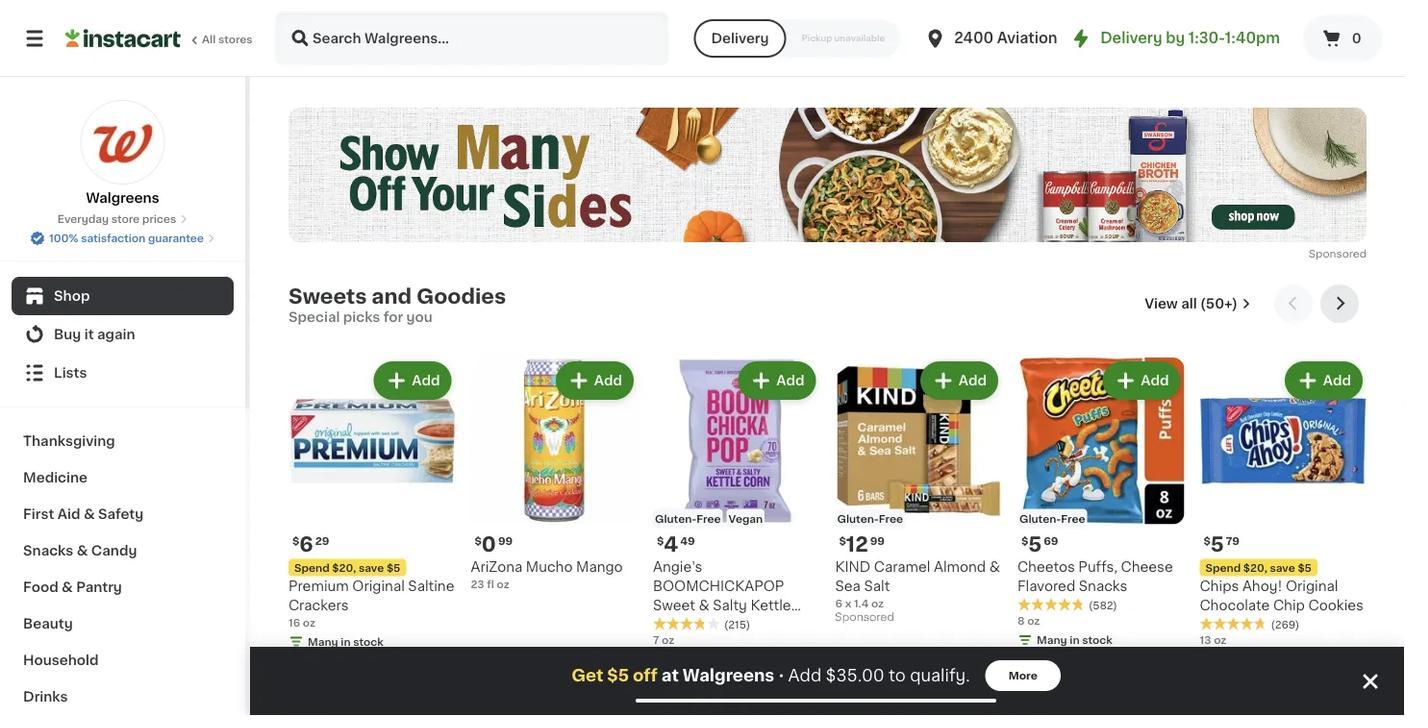 Task type: describe. For each thing, give the bounding box(es) containing it.
add for 3rd add button from right
[[959, 374, 987, 388]]

prices
[[142, 214, 176, 225]]

gluten- for 12
[[837, 514, 879, 524]]

0 horizontal spatial snacks
[[23, 544, 73, 558]]

6 product group from the left
[[1200, 358, 1367, 708]]

buy
[[54, 328, 81, 341]]

•
[[778, 668, 784, 684]]

more button
[[986, 661, 1061, 692]]

1 free from the left
[[697, 514, 721, 524]]

it
[[84, 328, 94, 341]]

guarantee
[[148, 233, 204, 244]]

add for second add button from left
[[594, 374, 622, 388]]

get $5 off at walgreens • add $35.00 to qualify.
[[571, 668, 970, 684]]

$5 for 5
[[1298, 563, 1312, 573]]

everyday
[[57, 214, 109, 225]]

$ for $ 6 29
[[292, 536, 299, 546]]

chip
[[1273, 599, 1305, 612]]

everyday store prices
[[57, 214, 176, 225]]

$20, for 5
[[1244, 563, 1267, 573]]

1.4
[[854, 598, 869, 609]]

gluten-free for 12
[[837, 514, 903, 524]]

and
[[372, 286, 412, 306]]

original inside chips ahoy! original chocolate chip cookies
[[1286, 580, 1338, 593]]

premium original saltine crackers 16 oz
[[289, 580, 454, 628]]

0 horizontal spatial stock
[[353, 637, 384, 647]]

first aid & safety
[[23, 508, 144, 521]]

gluten-free for 5
[[1020, 514, 1085, 524]]

5 for spend
[[1211, 535, 1224, 555]]

sweet
[[653, 599, 695, 612]]

12
[[846, 535, 868, 555]]

angie's boomchickapop sweet & salty kettle corn popcorn
[[653, 560, 791, 632]]

lists link
[[12, 354, 234, 392]]

service type group
[[694, 19, 901, 58]]

delivery button
[[694, 19, 786, 58]]

(215)
[[724, 620, 750, 631]]

caramel
[[874, 560, 931, 574]]

sweets and goodies special picks for you
[[289, 286, 506, 324]]

aviation
[[997, 31, 1058, 45]]

$ for $ 12 99
[[839, 536, 846, 546]]

ahoy!
[[1243, 580, 1282, 593]]

thanksgiving link
[[12, 423, 234, 460]]

get
[[571, 668, 603, 684]]

picks
[[343, 311, 380, 324]]

product group containing 0
[[471, 358, 638, 592]]

shop
[[54, 290, 90, 303]]

in for 5
[[1070, 635, 1080, 646]]

6 add button from the left
[[1287, 364, 1361, 398]]

arizona mucho mango 23 fl oz
[[471, 560, 623, 590]]

thanksgiving
[[23, 435, 115, 448]]

sweets
[[289, 286, 367, 306]]

5 product group from the left
[[1018, 358, 1185, 652]]

aid
[[57, 508, 80, 521]]

$ for $ 4 49
[[657, 536, 664, 546]]

spend for 5
[[1206, 563, 1241, 573]]

chocolate
[[1200, 599, 1270, 612]]

free for 12
[[879, 514, 903, 524]]

$ 12 99
[[839, 535, 885, 555]]

popcorn
[[690, 618, 747, 632]]

delivery for delivery by 1:30-1:40pm
[[1100, 31, 1162, 45]]

walgreens link
[[80, 100, 165, 208]]

first
[[23, 508, 54, 521]]

all
[[202, 34, 216, 45]]

$ 4 49
[[657, 535, 695, 555]]

all
[[1181, 297, 1197, 311]]

oz right 13
[[1214, 635, 1227, 646]]

4
[[664, 535, 678, 555]]

$ 5 79
[[1204, 535, 1240, 555]]

salt
[[864, 580, 890, 593]]

$20, for 6
[[332, 563, 356, 573]]

$5 for 6
[[387, 563, 400, 573]]

store
[[111, 214, 140, 225]]

saltine
[[408, 580, 454, 593]]

buy it again link
[[12, 315, 234, 354]]

oz right 7
[[662, 635, 674, 646]]

100% satisfaction guarantee button
[[30, 227, 215, 246]]

product group containing 12
[[835, 358, 1002, 629]]

chips ahoy! original chocolate chip cookies
[[1200, 580, 1364, 612]]

in for 4
[[705, 655, 715, 665]]

add for sixth add button
[[1323, 374, 1351, 388]]

many in stock for 4
[[672, 655, 748, 665]]

8 oz
[[1018, 616, 1040, 627]]

$ for $ 5 69
[[1021, 536, 1029, 546]]

many for 5
[[1037, 635, 1067, 646]]

original inside premium original saltine crackers 16 oz
[[352, 580, 405, 593]]

add for 2nd add button from the right
[[1141, 374, 1169, 388]]

x
[[845, 598, 851, 609]]

1:40pm
[[1225, 31, 1280, 45]]

2400 aviation dr button
[[924, 12, 1079, 65]]

5 add button from the left
[[1104, 364, 1179, 398]]

spend for 6
[[294, 563, 330, 573]]

household
[[23, 654, 99, 668]]

69
[[1044, 536, 1058, 546]]

snacks & candy link
[[12, 533, 234, 569]]

view all (50+)
[[1145, 297, 1238, 311]]

premium
[[289, 580, 349, 593]]

mango
[[576, 560, 623, 574]]

save for 5
[[1270, 563, 1295, 573]]

arizona
[[471, 560, 523, 574]]

spo
[[1309, 249, 1330, 259]]

candy
[[91, 544, 137, 558]]

oz inside arizona mucho mango 23 fl oz
[[497, 579, 510, 590]]

49
[[680, 536, 695, 546]]

dr
[[1061, 31, 1079, 45]]

oz inside kind caramel almond & sea salt 6 x 1.4 oz
[[871, 598, 884, 609]]

13
[[1200, 635, 1211, 646]]

safety
[[98, 508, 144, 521]]

stock for 5
[[1082, 635, 1113, 646]]

oz right 8
[[1027, 616, 1040, 627]]

shop link
[[12, 277, 234, 315]]

you
[[406, 311, 433, 324]]

• sponsored: show many off your sides. condensed. campbell's. cream of celery soup. condensed. campbell's cream of mushroom soup. swanson. chicken broth. 100% natural | non-gmo. rich flavor since 1945. net wt. 32 oz (2 lb.) (907g). shop now. image
[[289, 108, 1367, 243]]

vegan
[[729, 514, 763, 524]]

7
[[653, 635, 659, 646]]

all stores
[[202, 34, 253, 45]]

goodies
[[416, 286, 506, 306]]



Task type: locate. For each thing, give the bounding box(es) containing it.
$
[[292, 536, 299, 546], [475, 536, 482, 546], [657, 536, 664, 546], [839, 536, 846, 546], [1021, 536, 1029, 546], [1204, 536, 1211, 546]]

$ up arizona
[[475, 536, 482, 546]]

2 free from the left
[[879, 514, 903, 524]]

cookies
[[1309, 599, 1364, 612]]

main content
[[250, 77, 1405, 717]]

1 add button from the left
[[375, 364, 450, 398]]

household link
[[12, 643, 234, 679]]

many down 8 oz on the bottom
[[1037, 635, 1067, 646]]

gluten- up 69
[[1020, 514, 1061, 524]]

walgreens inside treatment tracker modal dialog
[[683, 668, 775, 684]]

0 vertical spatial 6
[[299, 535, 313, 555]]

0 horizontal spatial gluten-
[[655, 514, 697, 524]]

snacks & candy
[[23, 544, 137, 558]]

0 horizontal spatial 5
[[1029, 535, 1042, 555]]

$ inside $ 5 79
[[1204, 536, 1211, 546]]

boomchickapop
[[653, 580, 784, 593]]

snacks up (582)
[[1079, 580, 1128, 593]]

delivery inside button
[[711, 32, 769, 45]]

79
[[1226, 536, 1240, 546]]

oz inside premium original saltine crackers 16 oz
[[303, 618, 315, 628]]

& right the food
[[62, 581, 73, 594]]

1 horizontal spatial many in stock
[[672, 655, 748, 665]]

1 horizontal spatial spend $20, save $5
[[1206, 563, 1312, 573]]

2 horizontal spatial free
[[1061, 514, 1085, 524]]

spend $20, save $5 for 6
[[294, 563, 400, 573]]

gluten- for 5
[[1020, 514, 1061, 524]]

99 for 0
[[498, 536, 513, 546]]

free for 5
[[1061, 514, 1085, 524]]

& inside angie's boomchickapop sweet & salty kettle corn popcorn
[[699, 599, 710, 612]]

$20, up the ahoy!
[[1244, 563, 1267, 573]]

2 5 from the left
[[1211, 535, 1224, 555]]

chips
[[1200, 580, 1239, 593]]

$ inside $ 5 69
[[1021, 536, 1029, 546]]

1 $20, from the left
[[332, 563, 356, 573]]

3 $ from the left
[[657, 536, 664, 546]]

save for 6
[[359, 563, 384, 573]]

off
[[633, 668, 658, 684]]

original up chip
[[1286, 580, 1338, 593]]

3 add button from the left
[[740, 364, 814, 398]]

&
[[84, 508, 95, 521], [77, 544, 88, 558], [989, 560, 1000, 574], [62, 581, 73, 594], [699, 599, 710, 612]]

view
[[1145, 297, 1178, 311]]

2 horizontal spatial $5
[[1298, 563, 1312, 573]]

$20, up premium
[[332, 563, 356, 573]]

stock down (582)
[[1082, 635, 1113, 646]]

1 horizontal spatial walgreens
[[683, 668, 775, 684]]

0 inside product group
[[482, 535, 496, 555]]

gluten- up 12
[[837, 514, 879, 524]]

many down crackers
[[308, 637, 338, 647]]

1 horizontal spatial 0
[[1352, 32, 1362, 45]]

$5 left off
[[607, 668, 629, 684]]

fl
[[487, 579, 494, 590]]

qualify.
[[910, 668, 970, 684]]

cheetos
[[1018, 560, 1075, 574]]

$ inside $ 12 99
[[839, 536, 846, 546]]

lists
[[54, 366, 87, 380]]

& right almond
[[989, 560, 1000, 574]]

product group containing 4
[[653, 358, 820, 671]]

oz right 1.4
[[871, 598, 884, 609]]

0 horizontal spatial in
[[341, 637, 351, 647]]

spend up the chips on the bottom right of page
[[1206, 563, 1241, 573]]

in down popcorn
[[705, 655, 715, 665]]

99 inside $ 12 99
[[870, 536, 885, 546]]

sponsored badge image
[[835, 613, 894, 624]]

save up the ahoy!
[[1270, 563, 1295, 573]]

food
[[23, 581, 58, 594]]

many in stock down (582)
[[1037, 635, 1113, 646]]

2 gluten- from the left
[[837, 514, 879, 524]]

1 horizontal spatial many
[[672, 655, 703, 665]]

5 left 79
[[1211, 535, 1224, 555]]

2 gluten-free from the left
[[1020, 514, 1085, 524]]

gluten-free vegan
[[655, 514, 763, 524]]

for
[[384, 311, 403, 324]]

1 horizontal spatial $20,
[[1244, 563, 1267, 573]]

5 left 69
[[1029, 535, 1042, 555]]

first aid & safety link
[[12, 496, 234, 533]]

1 save from the left
[[359, 563, 384, 573]]

0 horizontal spatial original
[[352, 580, 405, 593]]

1 horizontal spatial gluten-free
[[1020, 514, 1085, 524]]

★★★★★
[[1018, 598, 1085, 612], [1018, 598, 1085, 612], [653, 617, 720, 631], [653, 617, 720, 631], [1200, 617, 1267, 631], [1200, 617, 1267, 631]]

$ inside $ 4 49
[[657, 536, 664, 546]]

beauty link
[[12, 606, 234, 643]]

special
[[289, 311, 340, 324]]

1 horizontal spatial 5
[[1211, 535, 1224, 555]]

instacart logo image
[[65, 27, 181, 50]]

2 $ from the left
[[475, 536, 482, 546]]

medicine
[[23, 471, 88, 485]]

& right the aid at the bottom left
[[84, 508, 95, 521]]

1 horizontal spatial 99
[[870, 536, 885, 546]]

6 inside kind caramel almond & sea salt 6 x 1.4 oz
[[835, 598, 843, 609]]

$ 5 69
[[1021, 535, 1058, 555]]

99 for 12
[[870, 536, 885, 546]]

1 horizontal spatial $5
[[607, 668, 629, 684]]

$ inside $ 6 29
[[292, 536, 299, 546]]

original left saltine
[[352, 580, 405, 593]]

2 spend from the left
[[1206, 563, 1241, 573]]

beauty
[[23, 618, 73, 631]]

mucho
[[526, 560, 573, 574]]

2 horizontal spatial many
[[1037, 635, 1067, 646]]

cheese
[[1121, 560, 1173, 574]]

nsored
[[1330, 249, 1367, 259]]

add inside treatment tracker modal dialog
[[788, 668, 822, 684]]

cheetos puffs, cheese flavored snacks
[[1018, 560, 1173, 593]]

0 horizontal spatial 0
[[482, 535, 496, 555]]

$ inside $ 0 99
[[475, 536, 482, 546]]

in down crackers
[[341, 637, 351, 647]]

view all (50+) button
[[1137, 285, 1259, 323]]

spend up premium
[[294, 563, 330, 573]]

gluten-free up $ 12 99
[[837, 514, 903, 524]]

& inside kind caramel almond & sea salt 6 x 1.4 oz
[[989, 560, 1000, 574]]

many for 4
[[672, 655, 703, 665]]

1 $ from the left
[[292, 536, 299, 546]]

1 vertical spatial 6
[[835, 598, 843, 609]]

walgreens down (215)
[[683, 668, 775, 684]]

more
[[1009, 671, 1038, 681]]

delivery by 1:30-1:40pm
[[1100, 31, 1280, 45]]

0 horizontal spatial gluten-free
[[837, 514, 903, 524]]

0 horizontal spatial walgreens
[[86, 191, 159, 205]]

$5 inside treatment tracker modal dialog
[[607, 668, 629, 684]]

$5 up chips ahoy! original chocolate chip cookies
[[1298, 563, 1312, 573]]

5
[[1029, 535, 1042, 555], [1211, 535, 1224, 555]]

$ left 49
[[657, 536, 664, 546]]

spend $20, save $5 for 5
[[1206, 563, 1312, 573]]

item carousel region
[[289, 285, 1367, 717]]

gluten-free up 69
[[1020, 514, 1085, 524]]

free up puffs,
[[1061, 514, 1085, 524]]

None search field
[[275, 12, 669, 65]]

snacks inside cheetos puffs, cheese flavored snacks
[[1079, 580, 1128, 593]]

gluten- up 49
[[655, 514, 697, 524]]

4 add button from the left
[[922, 364, 996, 398]]

0 vertical spatial 0
[[1352, 32, 1362, 45]]

free left vegan
[[697, 514, 721, 524]]

2400 aviation dr
[[954, 31, 1079, 45]]

stock for 4
[[718, 655, 748, 665]]

(269)
[[1271, 620, 1300, 631]]

0 horizontal spatial $20,
[[332, 563, 356, 573]]

Search field
[[277, 13, 667, 63]]

stock
[[1082, 635, 1113, 646], [353, 637, 384, 647], [718, 655, 748, 665]]

1 horizontal spatial 6
[[835, 598, 843, 609]]

add for fourth add button from the right
[[776, 374, 805, 388]]

walgreens up everyday store prices link
[[86, 191, 159, 205]]

6 left the 29
[[299, 535, 313, 555]]

2 original from the left
[[1286, 580, 1338, 593]]

walgreens logo image
[[80, 100, 165, 185]]

0 vertical spatial snacks
[[23, 544, 73, 558]]

5 $ from the left
[[1021, 536, 1029, 546]]

stores
[[218, 34, 253, 45]]

sea
[[835, 580, 861, 593]]

1 horizontal spatial save
[[1270, 563, 1295, 573]]

0 horizontal spatial many
[[308, 637, 338, 647]]

food & pantry link
[[12, 569, 234, 606]]

all stores link
[[65, 12, 254, 65]]

many up at
[[672, 655, 703, 665]]

kind caramel almond & sea salt 6 x 1.4 oz
[[835, 560, 1000, 609]]

0 horizontal spatial 6
[[299, 535, 313, 555]]

$ 0 99
[[475, 535, 513, 555]]

1 horizontal spatial spend
[[1206, 563, 1241, 573]]

corn
[[653, 618, 686, 632]]

snacks up the food
[[23, 544, 73, 558]]

1 vertical spatial snacks
[[1079, 580, 1128, 593]]

$35.00
[[826, 668, 885, 684]]

$ left 79
[[1204, 536, 1211, 546]]

1 gluten-free from the left
[[837, 514, 903, 524]]

2 horizontal spatial many in stock
[[1037, 635, 1113, 646]]

stock down (215)
[[718, 655, 748, 665]]

1 5 from the left
[[1029, 535, 1042, 555]]

0 horizontal spatial spend
[[294, 563, 330, 573]]

3 product group from the left
[[653, 358, 820, 671]]

1 horizontal spatial in
[[705, 655, 715, 665]]

$ for $ 0 99
[[475, 536, 482, 546]]

2 horizontal spatial in
[[1070, 635, 1080, 646]]

1 product group from the left
[[289, 358, 455, 690]]

0 horizontal spatial 99
[[498, 536, 513, 546]]

2 spend $20, save $5 from the left
[[1206, 563, 1312, 573]]

add button
[[375, 364, 450, 398], [558, 364, 632, 398], [740, 364, 814, 398], [922, 364, 996, 398], [1104, 364, 1179, 398], [1287, 364, 1361, 398]]

2 add button from the left
[[558, 364, 632, 398]]

many in stock for 5
[[1037, 635, 1113, 646]]

0 horizontal spatial spend $20, save $5
[[294, 563, 400, 573]]

drinks link
[[12, 679, 234, 716]]

$ left 69
[[1021, 536, 1029, 546]]

puffs,
[[1079, 560, 1118, 574]]

0 horizontal spatial save
[[359, 563, 384, 573]]

walgreens
[[86, 191, 159, 205], [683, 668, 775, 684]]

almond
[[934, 560, 986, 574]]

product group
[[289, 358, 455, 690], [471, 358, 638, 592], [653, 358, 820, 671], [835, 358, 1002, 629], [1018, 358, 1185, 652], [1200, 358, 1367, 708]]

1 original from the left
[[352, 580, 405, 593]]

to
[[889, 668, 906, 684]]

medicine link
[[12, 460, 234, 496]]

3 free from the left
[[1061, 514, 1085, 524]]

& left candy
[[77, 544, 88, 558]]

99 inside $ 0 99
[[498, 536, 513, 546]]

oz right 16
[[303, 618, 315, 628]]

many in stock down crackers
[[308, 637, 384, 647]]

1 horizontal spatial original
[[1286, 580, 1338, 593]]

0 horizontal spatial delivery
[[711, 32, 769, 45]]

6 $ from the left
[[1204, 536, 1211, 546]]

13 oz
[[1200, 635, 1227, 646]]

treatment tracker modal dialog
[[250, 647, 1405, 717]]

save up premium original saltine crackers 16 oz
[[359, 563, 384, 573]]

salty
[[713, 599, 747, 612]]

0 inside button
[[1352, 32, 1362, 45]]

1 vertical spatial walgreens
[[683, 668, 775, 684]]

$5 up premium original saltine crackers 16 oz
[[387, 563, 400, 573]]

23
[[471, 579, 484, 590]]

4 product group from the left
[[835, 358, 1002, 629]]

2400
[[954, 31, 994, 45]]

flavored
[[1018, 580, 1076, 593]]

stock down premium original saltine crackers 16 oz
[[353, 637, 384, 647]]

free
[[697, 514, 721, 524], [879, 514, 903, 524], [1061, 514, 1085, 524]]

2 save from the left
[[1270, 563, 1295, 573]]

1 horizontal spatial delivery
[[1100, 31, 1162, 45]]

4 $ from the left
[[839, 536, 846, 546]]

1 vertical spatial 0
[[482, 535, 496, 555]]

$ left the 29
[[292, 536, 299, 546]]

2 product group from the left
[[471, 358, 638, 592]]

2 $20, from the left
[[1244, 563, 1267, 573]]

0 horizontal spatial $5
[[387, 563, 400, 573]]

$5
[[387, 563, 400, 573], [1298, 563, 1312, 573], [607, 668, 629, 684]]

free up $ 12 99
[[879, 514, 903, 524]]

1 horizontal spatial snacks
[[1079, 580, 1128, 593]]

1 spend from the left
[[294, 563, 330, 573]]

spend $20, save $5 up premium
[[294, 563, 400, 573]]

drinks
[[23, 691, 68, 704]]

product group containing 6
[[289, 358, 455, 690]]

oz right fl
[[497, 579, 510, 590]]

$ up kind
[[839, 536, 846, 546]]

2 horizontal spatial gluten-
[[1020, 514, 1061, 524]]

$ for $ 5 79
[[1204, 536, 1211, 546]]

5 for cheetos
[[1029, 535, 1042, 555]]

2 horizontal spatial stock
[[1082, 635, 1113, 646]]

delivery for delivery
[[711, 32, 769, 45]]

1 horizontal spatial gluten-
[[837, 514, 879, 524]]

many in stock down popcorn
[[672, 655, 748, 665]]

(582)
[[1089, 601, 1117, 611]]

1:30-
[[1189, 31, 1225, 45]]

1 99 from the left
[[498, 536, 513, 546]]

1 spend $20, save $5 from the left
[[294, 563, 400, 573]]

& up popcorn
[[699, 599, 710, 612]]

3 gluten- from the left
[[1020, 514, 1061, 524]]

spend $20, save $5 up the ahoy!
[[1206, 563, 1312, 573]]

0 horizontal spatial free
[[697, 514, 721, 524]]

100% satisfaction guarantee
[[49, 233, 204, 244]]

6 left x
[[835, 598, 843, 609]]

oz
[[497, 579, 510, 590], [871, 598, 884, 609], [1027, 616, 1040, 627], [303, 618, 315, 628], [662, 635, 674, 646], [1214, 635, 1227, 646]]

many in stock
[[1037, 635, 1113, 646], [308, 637, 384, 647], [672, 655, 748, 665]]

add for sixth add button from the right
[[412, 374, 440, 388]]

main content containing sweets and goodies
[[250, 77, 1405, 717]]

everyday store prices link
[[57, 212, 188, 227]]

99 up arizona
[[498, 536, 513, 546]]

1 gluten- from the left
[[655, 514, 697, 524]]

1 horizontal spatial free
[[879, 514, 903, 524]]

2 99 from the left
[[870, 536, 885, 546]]

in
[[1070, 635, 1080, 646], [341, 637, 351, 647], [705, 655, 715, 665]]

99 right 12
[[870, 536, 885, 546]]

spend $20, save $5
[[294, 563, 400, 573], [1206, 563, 1312, 573]]

in down flavored
[[1070, 635, 1080, 646]]

1 horizontal spatial stock
[[718, 655, 748, 665]]

buy it again
[[54, 328, 135, 341]]

0 vertical spatial walgreens
[[86, 191, 159, 205]]

0 horizontal spatial many in stock
[[308, 637, 384, 647]]



Task type: vqa. For each thing, say whether or not it's contained in the screenshot.
rightmost FREE
yes



